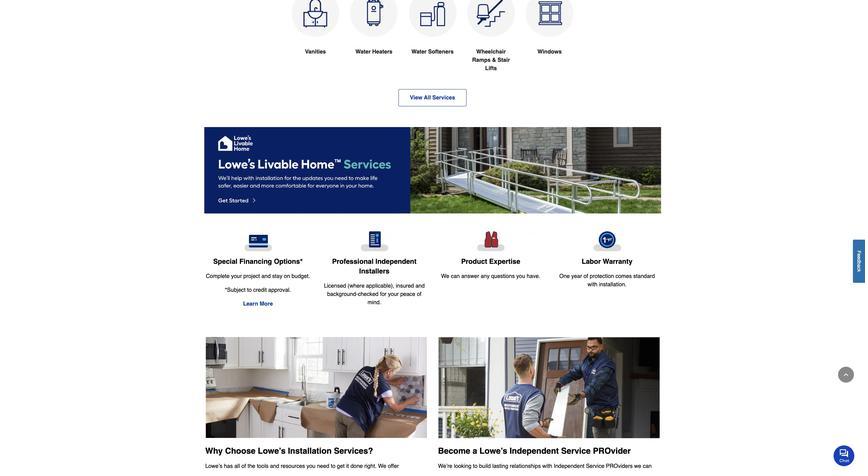Task type: locate. For each thing, give the bounding box(es) containing it.
we
[[441, 273, 450, 280], [378, 463, 387, 470]]

can right 'we'
[[643, 463, 652, 470]]

with
[[588, 282, 598, 288], [543, 463, 553, 470]]

your right for at left
[[388, 291, 399, 298]]

you inside lowe's has all of the tools and resources you need to get it done right. we offer
[[307, 463, 316, 470]]

independent
[[376, 258, 417, 266], [510, 446, 559, 456], [554, 463, 585, 470]]

1 horizontal spatial lowe's
[[258, 446, 286, 456]]

0 vertical spatial independent
[[376, 258, 417, 266]]

2 horizontal spatial of
[[584, 273, 589, 280]]

you left need
[[307, 463, 316, 470]]

lowe's up tools
[[258, 446, 286, 456]]

learn
[[243, 301, 258, 307]]

0 vertical spatial you
[[517, 273, 526, 280]]

2 vertical spatial of
[[242, 463, 246, 470]]

1 vertical spatial of
[[417, 291, 422, 298]]

0 vertical spatial can
[[451, 273, 460, 280]]

services
[[433, 95, 455, 101]]

insured
[[396, 283, 414, 289]]

you left have.
[[517, 273, 526, 280]]

to left build
[[473, 463, 478, 470]]

0 vertical spatial and
[[262, 273, 271, 280]]

1 horizontal spatial a
[[857, 264, 863, 267]]

2 vertical spatial and
[[270, 463, 279, 470]]

a up k
[[857, 264, 863, 267]]

with for warranty
[[588, 282, 598, 288]]

0 vertical spatial of
[[584, 273, 589, 280]]

of right all
[[242, 463, 246, 470]]

1 vertical spatial you
[[307, 463, 316, 470]]

year
[[572, 273, 582, 280]]

1 water from the left
[[356, 49, 371, 55]]

0 vertical spatial with
[[588, 282, 598, 288]]

get
[[337, 463, 345, 470]]

water softener system icon. image
[[409, 0, 457, 37]]

e up b
[[857, 256, 863, 259]]

become
[[438, 446, 471, 456]]

it
[[346, 463, 349, 470]]

and right tools
[[270, 463, 279, 470]]

of inside one year of protection comes standard with installation.
[[584, 273, 589, 280]]

can left answer
[[451, 273, 460, 280]]

2 horizontal spatial to
[[473, 463, 478, 470]]

standard
[[634, 273, 655, 280]]

service inside we're looking to build lasting relationships with independent service providers we can
[[586, 463, 605, 470]]

lowe's
[[258, 446, 286, 456], [480, 446, 508, 456], [205, 463, 223, 470]]

learn more
[[243, 301, 273, 307]]

all
[[235, 463, 240, 470]]

1 horizontal spatial with
[[588, 282, 598, 288]]

and
[[262, 273, 271, 280], [416, 283, 425, 289], [270, 463, 279, 470]]

&
[[492, 57, 496, 63]]

we left offer
[[378, 463, 387, 470]]

lowe's up 'lasting'
[[480, 446, 508, 456]]

water heater icon. image
[[350, 0, 398, 37]]

water left softeners
[[412, 49, 427, 55]]

with inside one year of protection comes standard with installation.
[[588, 282, 598, 288]]

e up d
[[857, 254, 863, 256]]

complete
[[206, 273, 230, 280]]

0 horizontal spatial water
[[356, 49, 371, 55]]

product expertise
[[461, 258, 521, 266]]

2 vertical spatial independent
[[554, 463, 585, 470]]

we inside lowe's has all of the tools and resources you need to get it done right. we offer
[[378, 463, 387, 470]]

with inside we're looking to build lasting relationships with independent service providers we can
[[543, 463, 553, 470]]

learn more link
[[243, 301, 273, 307]]

window icon. image
[[526, 0, 574, 37]]

of right year
[[584, 273, 589, 280]]

lowe's inside lowe's has all of the tools and resources you need to get it done right. we offer
[[205, 463, 223, 470]]

independent inside professional independent installers
[[376, 258, 417, 266]]

0 horizontal spatial a
[[473, 446, 478, 456]]

water for water heaters
[[356, 49, 371, 55]]

more
[[260, 301, 273, 307]]

of right peace
[[417, 291, 422, 298]]

professional
[[332, 258, 374, 266]]

a professional independent installer adding a blue and white tile backsplash to a kitchen. image
[[205, 337, 427, 439]]

questions
[[491, 273, 515, 280]]

to
[[247, 287, 252, 294], [331, 463, 336, 470], [473, 463, 478, 470]]

1 vertical spatial service
[[586, 463, 605, 470]]

with down protection
[[588, 282, 598, 288]]

0 vertical spatial we
[[441, 273, 450, 280]]

1 horizontal spatial can
[[643, 463, 652, 470]]

a lowe's red vest icon. image
[[438, 232, 544, 252]]

choose
[[225, 446, 256, 456]]

of
[[584, 273, 589, 280], [417, 291, 422, 298], [242, 463, 246, 470]]

1 vertical spatial independent
[[510, 446, 559, 456]]

service up we're looking to build lasting relationships with independent service providers we can
[[562, 446, 591, 456]]

we left answer
[[441, 273, 450, 280]]

1 vertical spatial can
[[643, 463, 652, 470]]

water left 'heaters'
[[356, 49, 371, 55]]

the
[[248, 463, 255, 470]]

1 horizontal spatial to
[[331, 463, 336, 470]]

your up *subject
[[231, 273, 242, 280]]

we're
[[438, 463, 453, 470]]

why
[[205, 446, 223, 456]]

a right the become
[[473, 446, 478, 456]]

to left credit
[[247, 287, 252, 294]]

0 horizontal spatial lowe's
[[205, 463, 223, 470]]

you
[[517, 273, 526, 280], [307, 463, 316, 470]]

0 horizontal spatial we
[[378, 463, 387, 470]]

0 vertical spatial your
[[231, 273, 242, 280]]

to left get
[[331, 463, 336, 470]]

chat invite button image
[[834, 445, 855, 466]]

special financing options*
[[213, 258, 303, 266]]

can
[[451, 273, 460, 280], [643, 463, 652, 470]]

we can answer any questions you have.
[[441, 273, 541, 280]]

water heaters link
[[350, 0, 398, 72]]

service down provider
[[586, 463, 605, 470]]

lowe's left has
[[205, 463, 223, 470]]

mind.
[[368, 300, 381, 306]]

a dark blue background check icon. image
[[322, 232, 427, 252]]

0 vertical spatial a
[[857, 264, 863, 267]]

windows link
[[526, 0, 574, 72]]

1 horizontal spatial of
[[417, 291, 422, 298]]

1 vertical spatial with
[[543, 463, 553, 470]]

2 horizontal spatial lowe's
[[480, 446, 508, 456]]

lowe's for independent
[[480, 446, 508, 456]]

providers
[[606, 463, 633, 470]]

your
[[231, 273, 242, 280], [388, 291, 399, 298]]

0 horizontal spatial your
[[231, 273, 242, 280]]

water for water softeners
[[412, 49, 427, 55]]

1 horizontal spatial your
[[388, 291, 399, 298]]

0 vertical spatial service
[[562, 446, 591, 456]]

2 water from the left
[[412, 49, 427, 55]]

and right the insured
[[416, 283, 425, 289]]

*subject
[[225, 287, 246, 294]]

service
[[562, 446, 591, 456], [586, 463, 605, 470]]

warranty
[[603, 258, 633, 266]]

and inside licensed (where applicable), insured and background-checked for your peace of mind.
[[416, 283, 425, 289]]

bathroom vanity icon. image
[[292, 0, 339, 37]]

0 horizontal spatial with
[[543, 463, 553, 470]]

why choose lowe's installation services?
[[205, 446, 373, 456]]

your inside licensed (where applicable), insured and background-checked for your peace of mind.
[[388, 291, 399, 298]]

all
[[424, 95, 431, 101]]

0 horizontal spatial can
[[451, 273, 460, 280]]

and left stay
[[262, 273, 271, 280]]

of inside lowe's has all of the tools and resources you need to get it done right. we offer
[[242, 463, 246, 470]]

ramps
[[472, 57, 491, 63]]

0 horizontal spatial of
[[242, 463, 246, 470]]

one year of protection comes standard with installation.
[[560, 273, 655, 288]]

1 vertical spatial and
[[416, 283, 425, 289]]

1 vertical spatial we
[[378, 463, 387, 470]]

b
[[857, 262, 863, 264]]

1 vertical spatial your
[[388, 291, 399, 298]]

with down become a lowe's independent service provider
[[543, 463, 553, 470]]

have.
[[527, 273, 541, 280]]

f
[[857, 251, 863, 254]]

licensed (where applicable), insured and background-checked for your peace of mind.
[[324, 283, 425, 306]]

1 horizontal spatial water
[[412, 49, 427, 55]]

0 horizontal spatial you
[[307, 463, 316, 470]]



Task type: describe. For each thing, give the bounding box(es) containing it.
checked
[[358, 291, 379, 298]]

any
[[481, 273, 490, 280]]

expertise
[[489, 258, 521, 266]]

services?
[[334, 446, 373, 456]]

labor
[[582, 258, 601, 266]]

2 e from the top
[[857, 256, 863, 259]]

options*
[[274, 258, 303, 266]]

we
[[635, 463, 642, 470]]

a blue 1-year labor warranty icon. image
[[555, 232, 660, 252]]

relationships
[[510, 463, 541, 470]]

answer
[[462, 273, 479, 280]]

*subject to credit approval.
[[225, 287, 291, 294]]

(where
[[348, 283, 365, 289]]

of inside licensed (where applicable), insured and background-checked for your peace of mind.
[[417, 291, 422, 298]]

need
[[317, 463, 330, 470]]

installation.
[[599, 282, 627, 288]]

independent inside we're looking to build lasting relationships with independent service providers we can
[[554, 463, 585, 470]]

c
[[857, 267, 863, 270]]

approval.
[[268, 287, 291, 294]]

professional independent installers
[[332, 258, 417, 276]]

right.
[[365, 463, 377, 470]]

credit
[[253, 287, 267, 294]]

wheelchair ramps & stair lifts
[[472, 49, 510, 71]]

f e e d b a c k button
[[854, 240, 866, 283]]

view
[[410, 95, 423, 101]]

d
[[857, 259, 863, 262]]

vanities
[[305, 49, 326, 55]]

comes
[[616, 273, 632, 280]]

f e e d b a c k
[[857, 251, 863, 272]]

budget.
[[292, 273, 310, 280]]

view all services
[[410, 95, 455, 101]]

for
[[380, 291, 387, 298]]

wheelchair
[[477, 49, 506, 55]]

installation
[[288, 446, 332, 456]]

lasting
[[493, 463, 509, 470]]

special
[[213, 258, 238, 266]]

1 vertical spatial a
[[473, 446, 478, 456]]

1 e from the top
[[857, 254, 863, 256]]

lifts
[[486, 65, 497, 71]]

softeners
[[428, 49, 454, 55]]

product
[[461, 258, 488, 266]]

can inside we're looking to build lasting relationships with independent service providers we can
[[643, 463, 652, 470]]

a stair lift icon. image
[[468, 0, 515, 37]]

0 horizontal spatial to
[[247, 287, 252, 294]]

wheelchair ramps & stair lifts link
[[468, 0, 515, 89]]

and inside lowe's has all of the tools and resources you need to get it done right. we offer
[[270, 463, 279, 470]]

peace
[[401, 291, 416, 298]]

financing
[[240, 258, 272, 266]]

k
[[857, 270, 863, 272]]

to inside lowe's has all of the tools and resources you need to get it done right. we offer
[[331, 463, 336, 470]]

protection
[[590, 273, 614, 280]]

windows
[[538, 49, 562, 55]]

lowe's livable home services. we'll help with installation for the updates you need. get started. image
[[204, 127, 662, 214]]

water heaters
[[356, 49, 393, 55]]

lowe's has all of the tools and resources you need to get it done right. we offer
[[205, 463, 415, 471]]

done
[[351, 463, 363, 470]]

resources
[[281, 463, 305, 470]]

chevron up image
[[843, 371, 850, 378]]

provider
[[593, 446, 631, 456]]

licensed
[[324, 283, 346, 289]]

with for a
[[543, 463, 553, 470]]

1 horizontal spatial we
[[441, 273, 450, 280]]

scroll to top element
[[839, 367, 855, 383]]

1 horizontal spatial you
[[517, 273, 526, 280]]

project
[[244, 273, 260, 280]]

labor warranty
[[582, 258, 633, 266]]

build
[[479, 463, 491, 470]]

has
[[224, 463, 233, 470]]

offer
[[388, 463, 399, 470]]

view all services link
[[399, 89, 467, 106]]

we're looking to build lasting relationships with independent service providers we can
[[438, 463, 658, 471]]

applicable),
[[366, 283, 395, 289]]

water softeners
[[412, 49, 454, 55]]

looking
[[454, 463, 472, 470]]

complete your project and stay on budget.
[[206, 273, 310, 280]]

vanities link
[[292, 0, 339, 72]]

a inside f e e d b a c k button
[[857, 264, 863, 267]]

on
[[284, 273, 290, 280]]

become a lowe's independent service provider
[[438, 446, 631, 456]]

installers
[[359, 268, 390, 276]]

one
[[560, 273, 570, 280]]

to inside we're looking to build lasting relationships with independent service providers we can
[[473, 463, 478, 470]]

lowe's for installation
[[258, 446, 286, 456]]

a dark blue credit card icon. image
[[205, 232, 311, 252]]

two independent installers in front of a house installing a dark wood exterior door. image
[[438, 337, 660, 439]]

stay
[[272, 273, 283, 280]]

tools
[[257, 463, 269, 470]]

stair
[[498, 57, 510, 63]]

water softeners link
[[409, 0, 457, 72]]

background-
[[327, 291, 358, 298]]



Task type: vqa. For each thing, say whether or not it's contained in the screenshot.
"scroll to top" element
yes



